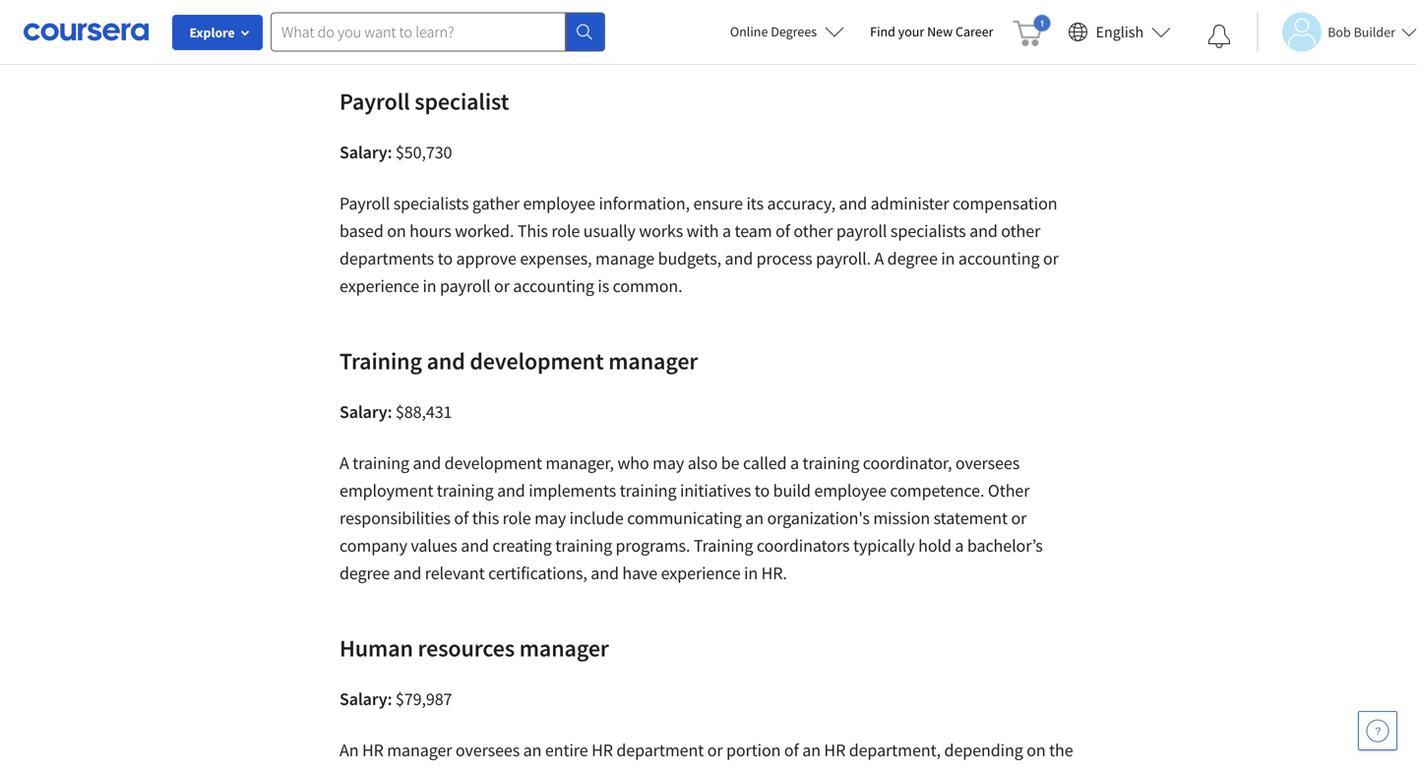 Task type: describe. For each thing, give the bounding box(es) containing it.
and left have
[[591, 563, 619, 585]]

0 horizontal spatial in
[[423, 275, 437, 297]]

and up career
[[949, 0, 978, 10]]

team
[[735, 220, 772, 242]]

who
[[618, 452, 649, 475]]

role inside a training and development manager, who may also be called a training coordinator, oversees employment training and implements training initiatives to build employee competence. other responsibilities of this role may include communicating an organization's mission statement or company values and creating training programs. training coordinators typically hold a bachelor's degree and relevant certifications, and have experience in hr.
[[503, 508, 531, 530]]

from
[[597, 0, 632, 10]]

coordinators
[[757, 535, 850, 557]]

training down the who
[[620, 480, 677, 502]]

1 horizontal spatial accounting
[[959, 248, 1040, 270]]

training up build
[[803, 452, 860, 475]]

degree inside a training and development manager, who may also be called a training coordinator, oversees employment training and implements training initiatives to build employee competence. other responsibilities of this role may include communicating an organization's mission statement or company values and creating training programs. training coordinators typically hold a bachelor's degree and relevant certifications, and have experience in hr.
[[340, 563, 390, 585]]

approve
[[456, 248, 517, 270]]

salary: $88,431
[[340, 401, 456, 423]]

us
[[369, 0, 389, 10]]

find
[[871, 23, 896, 40]]

gather
[[473, 192, 520, 215]]

accuracy,
[[768, 192, 836, 215]]

new
[[928, 23, 953, 40]]

with
[[687, 220, 719, 242]]

1 other from the left
[[794, 220, 833, 242]]

training up employment at bottom left
[[353, 452, 410, 475]]

creating
[[493, 535, 552, 557]]

bob builder
[[1328, 23, 1396, 41]]

2023,
[[750, 0, 789, 10]]

manages
[[523, 767, 589, 771]]

$88,431
[[396, 401, 452, 423]]

english button
[[1061, 0, 1180, 64]]

on inside an hr manager oversees an entire hr department or portion of an hr department, depending on the company's size. this role manages the hiring of staff, implementing policies, overseeing payroll an
[[1027, 740, 1046, 762]]

works
[[639, 220, 683, 242]]

3 hr from the left
[[825, 740, 846, 762]]

hiring
[[620, 767, 663, 771]]

payroll specialist
[[340, 87, 509, 116]]

staff,
[[684, 767, 719, 771]]

implements
[[529, 480, 617, 502]]

payroll for payroll specialists gather employee information, ensure its accuracy, and administer compensation based on hours worked. this role usually works with a team of other payroll specialists and other departments to approve expenses, manage budgets, and process payroll. a degree in accounting or experience in payroll or accounting is common.
[[340, 192, 390, 215]]

1 vertical spatial a
[[791, 452, 800, 475]]

oversees inside an hr manager oversees an entire hr department or portion of an hr department, depending on the company's size. this role manages the hiring of staff, implementing policies, overseeing payroll an
[[456, 740, 520, 762]]

and down values
[[393, 563, 422, 585]]

and up degrees
[[792, 0, 821, 10]]

company's
[[340, 767, 418, 771]]

compensation
[[953, 192, 1058, 215]]

oversees inside a training and development manager, who may also be called a training coordinator, oversees employment training and implements training initiatives to build employee competence. other responsibilities of this role may include communicating an organization's mission statement or company values and creating training programs. training coordinators typically hold a bachelor's degree and relevant certifications, and have experience in hr.
[[956, 452, 1020, 475]]

values
[[411, 535, 458, 557]]

development inside a training and development manager, who may also be called a training coordinator, oversees employment training and implements training initiatives to build employee competence. other responsibilities of this role may include communicating an organization's mission statement or company values and creating training programs. training coordinators typically hold a bachelor's degree and relevant certifications, and have experience in hr.
[[445, 452, 542, 475]]

human resources manager
[[340, 634, 614, 664]]

payroll.
[[816, 248, 871, 270]]

depending
[[945, 740, 1024, 762]]

called
[[743, 452, 787, 475]]

policies,
[[829, 767, 890, 771]]

degrees
[[771, 23, 817, 40]]

include inside *all us salary averages are sourced from glassdoor, july 2023, and include base pay and additional compensation.
[[824, 0, 878, 10]]

salary: for salary: $79,987
[[340, 689, 392, 711]]

1 horizontal spatial the
[[1050, 740, 1074, 762]]

responsibilities
[[340, 508, 451, 530]]

*all us salary averages are sourced from glassdoor, july 2023, and include base pay and additional compensation.
[[340, 0, 1056, 37]]

1 horizontal spatial specialists
[[891, 220, 966, 242]]

this inside the payroll specialists gather employee information, ensure its accuracy, and administer compensation based on hours worked. this role usually works with a team of other payroll specialists and other departments to approve expenses, manage budgets, and process payroll. a degree in accounting or experience in payroll or accounting is common.
[[518, 220, 548, 242]]

online degrees
[[730, 23, 817, 40]]

administer
[[871, 192, 950, 215]]

this
[[472, 508, 499, 530]]

ensure
[[694, 192, 743, 215]]

of down 'department'
[[666, 767, 681, 771]]

and down this
[[461, 535, 489, 557]]

this inside an hr manager oversees an entire hr department or portion of an hr department, depending on the company's size. this role manages the hiring of staff, implementing policies, overseeing payroll an
[[457, 767, 488, 771]]

hours
[[410, 220, 452, 242]]

department,
[[849, 740, 941, 762]]

1 vertical spatial the
[[593, 767, 617, 771]]

to inside the payroll specialists gather employee information, ensure its accuracy, and administer compensation based on hours worked. this role usually works with a team of other payroll specialists and other departments to approve expenses, manage budgets, and process payroll. a degree in accounting or experience in payroll or accounting is common.
[[438, 248, 453, 270]]

a inside a training and development manager, who may also be called a training coordinator, oversees employment training and implements training initiatives to build employee competence. other responsibilities of this role may include communicating an organization's mission statement or company values and creating training programs. training coordinators typically hold a bachelor's degree and relevant certifications, and have experience in hr.
[[340, 452, 349, 475]]

programs.
[[616, 535, 691, 557]]

and down team
[[725, 248, 753, 270]]

0 vertical spatial may
[[653, 452, 684, 475]]

0 horizontal spatial training
[[340, 347, 422, 376]]

common.
[[613, 275, 683, 297]]

What do you want to learn? text field
[[271, 12, 566, 52]]

bachelor's
[[968, 535, 1043, 557]]

include inside a training and development manager, who may also be called a training coordinator, oversees employment training and implements training initiatives to build employee competence. other responsibilities of this role may include communicating an organization's mission statement or company values and creating training programs. training coordinators typically hold a bachelor's degree and relevant certifications, and have experience in hr.
[[570, 508, 624, 530]]

have
[[623, 563, 658, 585]]

payroll for payroll specialist
[[340, 87, 410, 116]]

builder
[[1354, 23, 1396, 41]]

entire
[[545, 740, 588, 762]]

or inside an hr manager oversees an entire hr department or portion of an hr department, depending on the company's size. this role manages the hiring of staff, implementing policies, overseeing payroll an
[[708, 740, 723, 762]]

communicating
[[627, 508, 742, 530]]

*all
[[340, 0, 365, 10]]

be
[[721, 452, 740, 475]]

human
[[340, 634, 413, 664]]

$50,730
[[396, 141, 452, 163]]

manager for resources
[[520, 634, 609, 664]]

information,
[[599, 192, 690, 215]]

base
[[882, 0, 916, 10]]

other
[[988, 480, 1030, 502]]

0 vertical spatial payroll
[[837, 220, 888, 242]]

based
[[340, 220, 384, 242]]

compensation.
[[340, 15, 449, 37]]

employment
[[340, 480, 434, 502]]

role inside the payroll specialists gather employee information, ensure its accuracy, and administer compensation based on hours worked. this role usually works with a team of other payroll specialists and other departments to approve expenses, manage budgets, and process payroll. a degree in accounting or experience in payroll or accounting is common.
[[552, 220, 580, 242]]

an
[[340, 740, 359, 762]]

online degrees button
[[715, 10, 861, 53]]

departments
[[340, 248, 434, 270]]

2 horizontal spatial an
[[803, 740, 821, 762]]

july
[[716, 0, 746, 10]]

resources
[[418, 634, 515, 664]]

additional
[[981, 0, 1056, 10]]

of inside a training and development manager, who may also be called a training coordinator, oversees employment training and implements training initiatives to build employee competence. other responsibilities of this role may include communicating an organization's mission statement or company values and creating training programs. training coordinators typically hold a bachelor's degree and relevant certifications, and have experience in hr.
[[454, 508, 469, 530]]

degree inside the payroll specialists gather employee information, ensure its accuracy, and administer compensation based on hours worked. this role usually works with a team of other payroll specialists and other departments to approve expenses, manage budgets, and process payroll. a degree in accounting or experience in payroll or accounting is common.
[[888, 248, 938, 270]]

0 vertical spatial specialists
[[394, 192, 469, 215]]

1 hr from the left
[[362, 740, 384, 762]]

coursera image
[[24, 16, 149, 48]]

manager,
[[546, 452, 614, 475]]



Task type: vqa. For each thing, say whether or not it's contained in the screenshot.
the bottom development
yes



Task type: locate. For each thing, give the bounding box(es) containing it.
1 vertical spatial oversees
[[456, 740, 520, 762]]

3 salary: from the top
[[340, 689, 392, 711]]

payroll
[[837, 220, 888, 242], [440, 275, 491, 297], [976, 767, 1027, 771]]

or down approve
[[494, 275, 510, 297]]

initiatives
[[680, 480, 751, 502]]

portion
[[727, 740, 781, 762]]

1 vertical spatial payroll
[[440, 275, 491, 297]]

0 horizontal spatial oversees
[[456, 740, 520, 762]]

a right payroll.
[[875, 248, 884, 270]]

2 other from the left
[[1002, 220, 1041, 242]]

0 horizontal spatial hr
[[362, 740, 384, 762]]

in
[[942, 248, 955, 270], [423, 275, 437, 297], [744, 563, 758, 585]]

or down other
[[1012, 508, 1027, 530]]

0 vertical spatial degree
[[888, 248, 938, 270]]

salary: $50,730
[[340, 141, 456, 163]]

0 vertical spatial include
[[824, 0, 878, 10]]

degree down company at the left bottom of page
[[340, 563, 390, 585]]

manager down certifications,
[[520, 634, 609, 664]]

to down hours
[[438, 248, 453, 270]]

hr
[[362, 740, 384, 762], [592, 740, 613, 762], [825, 740, 846, 762]]

a right hold
[[955, 535, 964, 557]]

on
[[387, 220, 406, 242], [1027, 740, 1046, 762]]

department
[[617, 740, 704, 762]]

training up salary: $88,431
[[340, 347, 422, 376]]

0 vertical spatial payroll
[[340, 87, 410, 116]]

in left hr. on the right bottom of the page
[[744, 563, 758, 585]]

1 horizontal spatial training
[[694, 535, 754, 557]]

the right depending
[[1050, 740, 1074, 762]]

1 horizontal spatial hr
[[592, 740, 613, 762]]

0 horizontal spatial employee
[[523, 192, 596, 215]]

specialists up hours
[[394, 192, 469, 215]]

2 vertical spatial payroll
[[976, 767, 1027, 771]]

coordinator,
[[863, 452, 952, 475]]

1 vertical spatial accounting
[[513, 275, 595, 297]]

2 horizontal spatial payroll
[[976, 767, 1027, 771]]

a up build
[[791, 452, 800, 475]]

may down implements
[[535, 508, 566, 530]]

are
[[508, 0, 532, 10]]

to down called
[[755, 480, 770, 502]]

a up employment at bottom left
[[340, 452, 349, 475]]

experience down departments
[[340, 275, 419, 297]]

role
[[552, 220, 580, 242], [503, 508, 531, 530], [491, 767, 519, 771]]

0 vertical spatial a
[[723, 220, 732, 242]]

1 horizontal spatial other
[[1002, 220, 1041, 242]]

1 horizontal spatial may
[[653, 452, 684, 475]]

this up expenses, on the left of page
[[518, 220, 548, 242]]

1 vertical spatial to
[[755, 480, 770, 502]]

a
[[723, 220, 732, 242], [791, 452, 800, 475], [955, 535, 964, 557]]

payroll down depending
[[976, 767, 1027, 771]]

development
[[470, 347, 604, 376], [445, 452, 542, 475]]

2 vertical spatial manager
[[387, 740, 452, 762]]

0 vertical spatial the
[[1050, 740, 1074, 762]]

bob
[[1328, 23, 1352, 41]]

1 horizontal spatial to
[[755, 480, 770, 502]]

0 vertical spatial on
[[387, 220, 406, 242]]

0 vertical spatial manager
[[609, 347, 698, 376]]

in inside a training and development manager, who may also be called a training coordinator, oversees employment training and implements training initiatives to build employee competence. other responsibilities of this role may include communicating an organization's mission statement or company values and creating training programs. training coordinators typically hold a bachelor's degree and relevant certifications, and have experience in hr.
[[744, 563, 758, 585]]

1 horizontal spatial experience
[[661, 563, 741, 585]]

include up find
[[824, 0, 878, 10]]

2 hr from the left
[[592, 740, 613, 762]]

1 vertical spatial experience
[[661, 563, 741, 585]]

degree down administer
[[888, 248, 938, 270]]

experience inside the payroll specialists gather employee information, ensure its accuracy, and administer compensation based on hours worked. this role usually works with a team of other payroll specialists and other departments to approve expenses, manage budgets, and process payroll. a degree in accounting or experience in payroll or accounting is common.
[[340, 275, 419, 297]]

an up manages
[[523, 740, 542, 762]]

1 vertical spatial payroll
[[340, 192, 390, 215]]

employee up expenses, on the left of page
[[523, 192, 596, 215]]

0 vertical spatial accounting
[[959, 248, 1040, 270]]

other down the accuracy,
[[794, 220, 833, 242]]

0 vertical spatial development
[[470, 347, 604, 376]]

role up creating
[[503, 508, 531, 530]]

of up implementing
[[785, 740, 799, 762]]

2 horizontal spatial in
[[942, 248, 955, 270]]

0 vertical spatial role
[[552, 220, 580, 242]]

worked.
[[455, 220, 514, 242]]

to
[[438, 248, 453, 270], [755, 480, 770, 502]]

or inside a training and development manager, who may also be called a training coordinator, oversees employment training and implements training initiatives to build employee competence. other responsibilities of this role may include communicating an organization's mission statement or company values and creating training programs. training coordinators typically hold a bachelor's degree and relevant certifications, and have experience in hr.
[[1012, 508, 1027, 530]]

1 horizontal spatial oversees
[[956, 452, 1020, 475]]

company
[[340, 535, 407, 557]]

1 vertical spatial role
[[503, 508, 531, 530]]

training up certifications,
[[556, 535, 612, 557]]

an hr manager oversees an entire hr department or portion of an hr department, depending on the company's size. this role manages the hiring of staff, implementing policies, overseeing payroll an
[[340, 740, 1078, 771]]

1 horizontal spatial a
[[791, 452, 800, 475]]

2 horizontal spatial a
[[955, 535, 964, 557]]

specialist
[[415, 87, 509, 116]]

training
[[353, 452, 410, 475], [803, 452, 860, 475], [437, 480, 494, 502], [620, 480, 677, 502], [556, 535, 612, 557]]

of left this
[[454, 508, 469, 530]]

shopping cart: 1 item image
[[1014, 15, 1051, 46]]

usually
[[584, 220, 636, 242]]

manager up 'size.'
[[387, 740, 452, 762]]

a inside the payroll specialists gather employee information, ensure its accuracy, and administer compensation based on hours worked. this role usually works with a team of other payroll specialists and other departments to approve expenses, manage budgets, and process payroll. a degree in accounting or experience in payroll or accounting is common.
[[723, 220, 732, 242]]

payroll inside the payroll specialists gather employee information, ensure its accuracy, and administer compensation based on hours worked. this role usually works with a team of other payroll specialists and other departments to approve expenses, manage budgets, and process payroll. a degree in accounting or experience in payroll or accounting is common.
[[340, 192, 390, 215]]

salary: left $50,730
[[340, 141, 392, 163]]

1 horizontal spatial an
[[746, 508, 764, 530]]

pay
[[919, 0, 946, 10]]

implementing
[[723, 767, 826, 771]]

2 horizontal spatial hr
[[825, 740, 846, 762]]

an inside a training and development manager, who may also be called a training coordinator, oversees employment training and implements training initiatives to build employee competence. other responsibilities of this role may include communicating an organization's mission statement or company values and creating training programs. training coordinators typically hold a bachelor's degree and relevant certifications, and have experience in hr.
[[746, 508, 764, 530]]

in down administer
[[942, 248, 955, 270]]

certifications,
[[488, 563, 588, 585]]

or up "staff,"
[[708, 740, 723, 762]]

payroll up payroll.
[[837, 220, 888, 242]]

0 horizontal spatial experience
[[340, 275, 419, 297]]

a
[[875, 248, 884, 270], [340, 452, 349, 475]]

or down compensation
[[1044, 248, 1059, 270]]

training
[[340, 347, 422, 376], [694, 535, 754, 557]]

0 horizontal spatial a
[[340, 452, 349, 475]]

and up employment at bottom left
[[413, 452, 441, 475]]

payroll specialists gather employee information, ensure its accuracy, and administer compensation based on hours worked. this role usually works with a team of other payroll specialists and other departments to approve expenses, manage budgets, and process payroll. a degree in accounting or experience in payroll or accounting is common.
[[340, 192, 1059, 297]]

1 vertical spatial this
[[457, 767, 488, 771]]

explore button
[[172, 15, 263, 50]]

a right with
[[723, 220, 732, 242]]

payroll up based
[[340, 192, 390, 215]]

0 horizontal spatial payroll
[[440, 275, 491, 297]]

1 vertical spatial employee
[[815, 480, 887, 502]]

accounting down expenses, on the left of page
[[513, 275, 595, 297]]

english
[[1096, 22, 1144, 42]]

employee inside the payroll specialists gather employee information, ensure its accuracy, and administer compensation based on hours worked. this role usually works with a team of other payroll specialists and other departments to approve expenses, manage budgets, and process payroll. a degree in accounting or experience in payroll or accounting is common.
[[523, 192, 596, 215]]

employee inside a training and development manager, who may also be called a training coordinator, oversees employment training and implements training initiatives to build employee competence. other responsibilities of this role may include communicating an organization's mission statement or company values and creating training programs. training coordinators typically hold a bachelor's degree and relevant certifications, and have experience in hr.
[[815, 480, 887, 502]]

and down compensation
[[970, 220, 998, 242]]

employee
[[523, 192, 596, 215], [815, 480, 887, 502]]

0 horizontal spatial other
[[794, 220, 833, 242]]

other
[[794, 220, 833, 242], [1002, 220, 1041, 242]]

to inside a training and development manager, who may also be called a training coordinator, oversees employment training and implements training initiatives to build employee competence. other responsibilities of this role may include communicating an organization's mission statement or company values and creating training programs. training coordinators typically hold a bachelor's degree and relevant certifications, and have experience in hr.
[[755, 480, 770, 502]]

1 horizontal spatial a
[[875, 248, 884, 270]]

1 vertical spatial may
[[535, 508, 566, 530]]

experience inside a training and development manager, who may also be called a training coordinator, oversees employment training and implements training initiatives to build employee competence. other responsibilities of this role may include communicating an organization's mission statement or company values and creating training programs. training coordinators typically hold a bachelor's degree and relevant certifications, and have experience in hr.
[[661, 563, 741, 585]]

manager inside an hr manager oversees an entire hr department or portion of an hr department, depending on the company's size. this role manages the hiring of staff, implementing policies, overseeing payroll an
[[387, 740, 452, 762]]

hr up policies,
[[825, 740, 846, 762]]

explore
[[190, 24, 235, 41]]

training down the communicating
[[694, 535, 754, 557]]

1 horizontal spatial employee
[[815, 480, 887, 502]]

or
[[1044, 248, 1059, 270], [494, 275, 510, 297], [1012, 508, 1027, 530], [708, 740, 723, 762]]

hr.
[[762, 563, 787, 585]]

training up this
[[437, 480, 494, 502]]

0 vertical spatial experience
[[340, 275, 419, 297]]

oversees up other
[[956, 452, 1020, 475]]

help center image
[[1367, 720, 1390, 743]]

hr right entire
[[592, 740, 613, 762]]

manager for hr
[[387, 740, 452, 762]]

of
[[776, 220, 791, 242], [454, 508, 469, 530], [785, 740, 799, 762], [666, 767, 681, 771]]

1 horizontal spatial on
[[1027, 740, 1046, 762]]

a inside the payroll specialists gather employee information, ensure its accuracy, and administer compensation based on hours worked. this role usually works with a team of other payroll specialists and other departments to approve expenses, manage budgets, and process payroll. a degree in accounting or experience in payroll or accounting is common.
[[875, 248, 884, 270]]

is
[[598, 275, 610, 297]]

payroll down approve
[[440, 275, 491, 297]]

2 salary: from the top
[[340, 401, 392, 423]]

overseeing
[[893, 767, 973, 771]]

2 payroll from the top
[[340, 192, 390, 215]]

other down compensation
[[1002, 220, 1041, 242]]

your
[[899, 23, 925, 40]]

0 horizontal spatial a
[[723, 220, 732, 242]]

1 vertical spatial on
[[1027, 740, 1046, 762]]

0 horizontal spatial to
[[438, 248, 453, 270]]

0 horizontal spatial on
[[387, 220, 406, 242]]

0 vertical spatial a
[[875, 248, 884, 270]]

experience
[[340, 275, 419, 297], [661, 563, 741, 585]]

budgets,
[[658, 248, 722, 270]]

averages
[[440, 0, 505, 10]]

bob builder button
[[1258, 12, 1418, 52]]

1 vertical spatial development
[[445, 452, 542, 475]]

2 vertical spatial salary:
[[340, 689, 392, 711]]

salary: for salary: $88,431
[[340, 401, 392, 423]]

0 horizontal spatial degree
[[340, 563, 390, 585]]

may left also
[[653, 452, 684, 475]]

salary: down human
[[340, 689, 392, 711]]

2 vertical spatial role
[[491, 767, 519, 771]]

2 vertical spatial a
[[955, 535, 964, 557]]

find your new career link
[[861, 20, 1004, 44]]

and up $88,431
[[427, 347, 465, 376]]

on inside the payroll specialists gather employee information, ensure its accuracy, and administer compensation based on hours worked. this role usually works with a team of other payroll specialists and other departments to approve expenses, manage budgets, and process payroll. a degree in accounting or experience in payroll or accounting is common.
[[387, 220, 406, 242]]

of up process
[[776, 220, 791, 242]]

training inside a training and development manager, who may also be called a training coordinator, oversees employment training and implements training initiatives to build employee competence. other responsibilities of this role may include communicating an organization's mission statement or company values and creating training programs. training coordinators typically hold a bachelor's degree and relevant certifications, and have experience in hr.
[[694, 535, 754, 557]]

1 horizontal spatial degree
[[888, 248, 938, 270]]

1 horizontal spatial include
[[824, 0, 878, 10]]

2 vertical spatial in
[[744, 563, 758, 585]]

this right 'size.'
[[457, 767, 488, 771]]

and up this
[[497, 480, 525, 502]]

0 horizontal spatial this
[[457, 767, 488, 771]]

1 vertical spatial salary:
[[340, 401, 392, 423]]

0 horizontal spatial the
[[593, 767, 617, 771]]

organization's
[[767, 508, 870, 530]]

may
[[653, 452, 684, 475], [535, 508, 566, 530]]

size.
[[422, 767, 454, 771]]

1 vertical spatial include
[[570, 508, 624, 530]]

salary
[[393, 0, 437, 10]]

1 horizontal spatial in
[[744, 563, 758, 585]]

accounting down compensation
[[959, 248, 1040, 270]]

sourced
[[535, 0, 594, 10]]

1 salary: from the top
[[340, 141, 392, 163]]

relevant
[[425, 563, 485, 585]]

mission
[[874, 508, 931, 530]]

salary: $79,987
[[340, 689, 456, 711]]

1 vertical spatial in
[[423, 275, 437, 297]]

hr up company's
[[362, 740, 384, 762]]

role inside an hr manager oversees an entire hr department or portion of an hr department, depending on the company's size. this role manages the hiring of staff, implementing policies, overseeing payroll an
[[491, 767, 519, 771]]

the
[[1050, 740, 1074, 762], [593, 767, 617, 771]]

role left manages
[[491, 767, 519, 771]]

show notifications image
[[1208, 25, 1232, 48]]

0 vertical spatial to
[[438, 248, 453, 270]]

the left hiring
[[593, 767, 617, 771]]

specialists down administer
[[891, 220, 966, 242]]

manage
[[596, 248, 655, 270]]

payroll inside an hr manager oversees an entire hr department or portion of an hr department, depending on the company's size. this role manages the hiring of staff, implementing policies, overseeing payroll an
[[976, 767, 1027, 771]]

0 horizontal spatial an
[[523, 740, 542, 762]]

also
[[688, 452, 718, 475]]

0 vertical spatial in
[[942, 248, 955, 270]]

and
[[792, 0, 821, 10], [949, 0, 978, 10], [839, 192, 868, 215], [970, 220, 998, 242], [725, 248, 753, 270], [427, 347, 465, 376], [413, 452, 441, 475], [497, 480, 525, 502], [461, 535, 489, 557], [393, 563, 422, 585], [591, 563, 619, 585]]

expenses,
[[520, 248, 592, 270]]

None search field
[[271, 12, 606, 52]]

1 vertical spatial a
[[340, 452, 349, 475]]

0 horizontal spatial include
[[570, 508, 624, 530]]

on right depending
[[1027, 740, 1046, 762]]

1 horizontal spatial this
[[518, 220, 548, 242]]

salary:
[[340, 141, 392, 163], [340, 401, 392, 423], [340, 689, 392, 711]]

1 vertical spatial degree
[[340, 563, 390, 585]]

glassdoor,
[[636, 0, 712, 10]]

experience down programs.
[[661, 563, 741, 585]]

1 vertical spatial training
[[694, 535, 754, 557]]

role up expenses, on the left of page
[[552, 220, 580, 242]]

include down implements
[[570, 508, 624, 530]]

1 vertical spatial manager
[[520, 634, 609, 664]]

on up departments
[[387, 220, 406, 242]]

employee up organization's
[[815, 480, 887, 502]]

salary: for salary: $50,730
[[340, 141, 392, 163]]

1 vertical spatial specialists
[[891, 220, 966, 242]]

online
[[730, 23, 768, 40]]

0 vertical spatial training
[[340, 347, 422, 376]]

manager down common.
[[609, 347, 698, 376]]

find your new career
[[871, 23, 994, 40]]

$79,987
[[396, 689, 452, 711]]

in down departments
[[423, 275, 437, 297]]

typically
[[854, 535, 915, 557]]

0 vertical spatial employee
[[523, 192, 596, 215]]

0 horizontal spatial specialists
[[394, 192, 469, 215]]

oversees
[[956, 452, 1020, 475], [456, 740, 520, 762]]

an
[[746, 508, 764, 530], [523, 740, 542, 762], [803, 740, 821, 762]]

an up implementing
[[803, 740, 821, 762]]

0 vertical spatial salary:
[[340, 141, 392, 163]]

0 vertical spatial this
[[518, 220, 548, 242]]

an down initiatives
[[746, 508, 764, 530]]

training and development manager
[[340, 347, 703, 376]]

and right the accuracy,
[[839, 192, 868, 215]]

a training and development manager, who may also be called a training coordinator, oversees employment training and implements training initiatives to build employee competence. other responsibilities of this role may include communicating an organization's mission statement or company values and creating training programs. training coordinators typically hold a bachelor's degree and relevant certifications, and have experience in hr.
[[340, 452, 1043, 585]]

oversees left entire
[[456, 740, 520, 762]]

0 horizontal spatial may
[[535, 508, 566, 530]]

1 horizontal spatial payroll
[[837, 220, 888, 242]]

of inside the payroll specialists gather employee information, ensure its accuracy, and administer compensation based on hours worked. this role usually works with a team of other payroll specialists and other departments to approve expenses, manage budgets, and process payroll. a degree in accounting or experience in payroll or accounting is common.
[[776, 220, 791, 242]]

1 payroll from the top
[[340, 87, 410, 116]]

0 vertical spatial oversees
[[956, 452, 1020, 475]]

0 horizontal spatial accounting
[[513, 275, 595, 297]]

payroll up salary: $50,730
[[340, 87, 410, 116]]

payroll
[[340, 87, 410, 116], [340, 192, 390, 215]]

salary: left $88,431
[[340, 401, 392, 423]]



